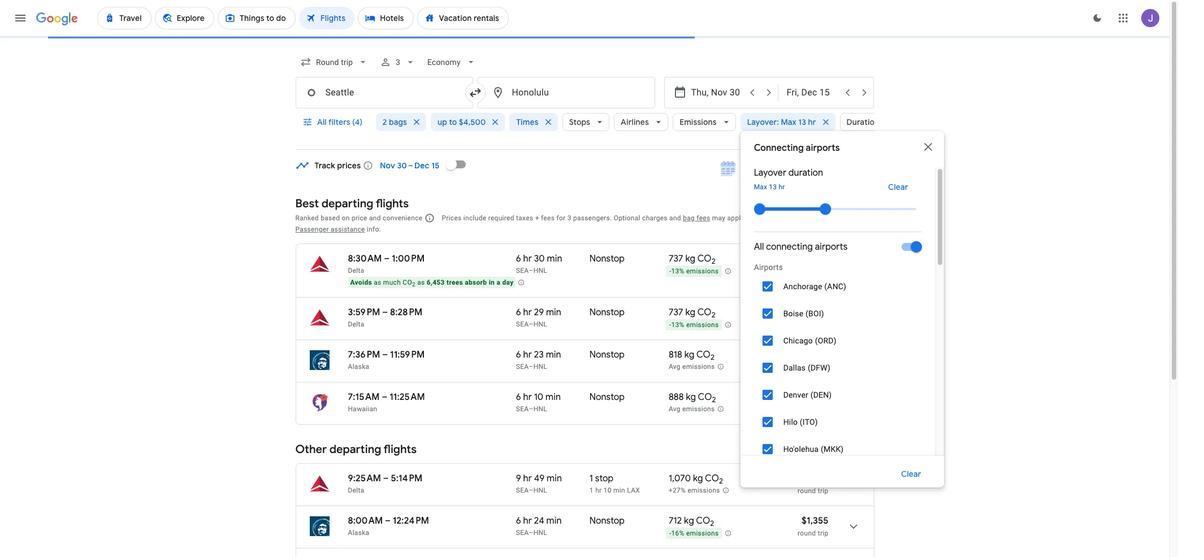 Task type: describe. For each thing, give the bounding box(es) containing it.
– inside "6 hr 30 min sea – hnl"
[[529, 267, 533, 275]]

1 trip from the top
[[818, 364, 828, 371]]

1 vertical spatial airports
[[815, 241, 848, 253]]

trees
[[447, 279, 463, 287]]

nonstop for 6 hr 29 min
[[590, 307, 625, 318]]

– inside 3:59 pm – 8:28 pm delta
[[382, 307, 388, 318]]

other departing flights
[[295, 443, 417, 457]]

– inside 6 hr 24 min sea – hnl
[[529, 529, 533, 537]]

1,070 kg co 2
[[669, 473, 723, 486]]

charges
[[642, 214, 668, 222]]

a
[[497, 279, 500, 287]]

duration
[[847, 117, 879, 127]]

leaves seattle-tacoma international airport at 7:36 pm on thursday, november 30 and arrives at daniel k. inouye international airport at 11:59 pm on thursday, november 30. element
[[348, 349, 425, 361]]

date
[[742, 164, 759, 174]]

nonstop flight. element for 6 hr 24 min
[[590, 516, 625, 529]]

passenger
[[295, 226, 329, 233]]

total duration 6 hr 23 min. element
[[516, 349, 590, 362]]

all for all connecting airports
[[754, 241, 764, 253]]

hr for 6 hr 30 min
[[523, 253, 532, 265]]

emissions
[[680, 117, 717, 127]]

co for 6 hr 24 min
[[696, 516, 710, 527]]

hnl for 30
[[533, 267, 547, 275]]

hnl for 10
[[533, 405, 547, 413]]

swap origin and destination. image
[[468, 86, 482, 99]]

1 vertical spatial clear
[[901, 469, 921, 479]]

main content containing best departing flights
[[295, 151, 874, 557]]

1227 US dollars text field
[[802, 392, 828, 403]]

1355 US dollars text field
[[802, 516, 828, 527]]

sea for 6 hr 24 min
[[516, 529, 529, 537]]

3:59 pm – 8:28 pm delta
[[348, 307, 422, 328]]

3 button
[[375, 49, 421, 76]]

bag
[[683, 214, 695, 222]]

3 inside popup button
[[396, 58, 400, 67]]

boise
[[783, 309, 804, 318]]

8:00 am – 12:24 pm alaska
[[348, 516, 429, 537]]

(dfw)
[[808, 364, 830, 373]]

delta for 9:25 am
[[348, 487, 364, 495]]

Return text field
[[787, 77, 839, 108]]

Departure time: 7:36 PM. text field
[[348, 349, 380, 361]]

co for 6 hr 30 min
[[697, 253, 712, 265]]

888
[[669, 392, 684, 403]]

hr inside "popup button"
[[808, 117, 816, 127]]

avg for 818
[[669, 363, 681, 371]]

duration button
[[840, 109, 898, 136]]

airlines
[[621, 117, 649, 127]]

much
[[383, 279, 401, 287]]

total duration 6 hr 29 min. element
[[516, 307, 590, 320]]

leaves seattle-tacoma international airport at 3:59 pm on thursday, november 30 and arrives at daniel k. inouye international airport at 8:28 pm on thursday, november 30. element
[[348, 307, 422, 318]]

Arrival time: 11:59 PM. text field
[[390, 349, 425, 361]]

chicago (ord)
[[783, 336, 837, 345]]

nonstop flight. element for 6 hr 10 min
[[590, 392, 625, 405]]

hr for 6 hr 23 min
[[523, 349, 532, 361]]

may
[[712, 214, 725, 222]]

min for 6 hr 24 min
[[546, 516, 562, 527]]

only
[[891, 444, 908, 455]]

hawaiian
[[348, 405, 377, 413]]

sort by: button
[[822, 207, 874, 228]]

7:36 pm – 11:59 pm alaska
[[348, 349, 425, 371]]

6 hr 10 min sea – hnl
[[516, 392, 561, 413]]

avg for 888
[[669, 405, 681, 413]]

2 for 9 hr 49 min
[[719, 477, 723, 486]]

0 vertical spatial clear button
[[875, 178, 922, 196]]

emissions down 888 kg co 2
[[682, 405, 715, 413]]

1 stop flight. element
[[590, 473, 614, 486]]

hilo (ito)
[[783, 418, 818, 427]]

hilo
[[783, 418, 798, 427]]

737 kg co 2 for 6 hr 30 min
[[669, 253, 716, 266]]

1 round from the top
[[798, 364, 816, 371]]

ranked based on price and convenience
[[295, 214, 423, 222]]

kg for 6 hr 30 min
[[685, 253, 695, 265]]

none search field containing connecting airports
[[295, 49, 944, 557]]

1 $957 from the top
[[808, 253, 828, 265]]

trip inside $1,355 round trip
[[818, 530, 828, 538]]

leaves seattle-tacoma international airport at 8:00 am on thursday, november 30 and arrives at daniel k. inouye international airport at 12:24 pm on thursday, november 30. element
[[348, 516, 429, 527]]

6 for 6 hr 23 min
[[516, 349, 521, 361]]

Arrival time: 8:28 PM. text field
[[390, 307, 422, 318]]

denver (den)
[[783, 391, 832, 400]]

learn more about ranking image
[[425, 213, 435, 223]]

sea for 6 hr 29 min
[[516, 321, 529, 328]]

kg for 6 hr 29 min
[[685, 307, 695, 318]]

49
[[534, 473, 545, 484]]

leaves seattle-tacoma international airport at 7:15 am on thursday, november 30 and arrives at daniel k. inouye international airport at 11:25 am on thursday, november 30. element
[[348, 392, 425, 403]]

all connecting airports
[[754, 241, 848, 253]]

23
[[534, 349, 544, 361]]

min for 9 hr 49 min
[[547, 473, 562, 484]]

3 inside prices include required taxes + fees for 3 passengers. optional charges and bag fees may apply. passenger assistance
[[567, 214, 571, 222]]

3:59 pm
[[348, 307, 380, 318]]

stop
[[595, 473, 614, 484]]

hnl for 29
[[533, 321, 547, 328]]

assistance
[[331, 226, 365, 233]]

9
[[516, 473, 521, 484]]

2 round trip from the top
[[798, 487, 828, 495]]

6 for 6 hr 24 min
[[516, 516, 521, 527]]

+27% emissions
[[669, 487, 720, 495]]

learn more about tracked prices image
[[363, 161, 373, 171]]

6 for 6 hr 30 min
[[516, 253, 521, 265]]

co for 6 hr 10 min
[[698, 392, 712, 403]]

712
[[669, 516, 682, 527]]

chicago
[[783, 336, 813, 345]]

all filters (4)
[[317, 117, 362, 127]]

+27%
[[669, 487, 686, 495]]

prices include required taxes + fees for 3 passengers. optional charges and bag fees may apply. passenger assistance
[[295, 214, 746, 233]]

date grid button
[[712, 159, 785, 179]]

1 vertical spatial max
[[754, 183, 767, 191]]

– inside 6 hr 10 min sea – hnl
[[529, 405, 533, 413]]

convenience
[[383, 214, 423, 222]]

– inside 8:30 am – 1:00 pm delta
[[384, 253, 390, 265]]

7:15 am – 11:25 am hawaiian
[[348, 392, 425, 413]]

888 kg co 2
[[669, 392, 716, 405]]

filters
[[328, 117, 350, 127]]

737 for 6 hr 30 min
[[669, 253, 683, 265]]

-16% emissions
[[669, 530, 719, 538]]

nonstop for 6 hr 30 min
[[590, 253, 625, 265]]

by:
[[845, 213, 856, 223]]

prices
[[337, 161, 361, 171]]

round inside $1,355 round trip
[[798, 530, 816, 538]]

2 round from the top
[[798, 487, 816, 495]]

1 vertical spatial clear button
[[888, 461, 935, 488]]

- for 6 hr 29 min
[[669, 321, 671, 329]]

6 hr 29 min sea – hnl
[[516, 307, 561, 328]]

15
[[431, 161, 440, 171]]

flight details. leaves seattle-tacoma international airport at 9:25 am on thursday, november 30 and arrives at daniel k. inouye international airport at 5:14 pm on thursday, november 30. image
[[840, 471, 867, 498]]

flights for best departing flights
[[376, 197, 409, 211]]

change appearance image
[[1084, 5, 1111, 32]]

Departure time: 9:25 AM. text field
[[348, 473, 381, 484]]

11:25 am
[[390, 392, 425, 403]]

– inside 8:00 am – 12:24 pm alaska
[[385, 516, 391, 527]]

apply.
[[727, 214, 746, 222]]

kg for 6 hr 23 min
[[684, 349, 694, 361]]

departing for best
[[322, 197, 373, 211]]

kg for 6 hr 24 min
[[684, 516, 694, 527]]

min inside '1 stop 1 hr 10 min lax'
[[613, 487, 625, 495]]

up to $4,500 button
[[431, 109, 505, 136]]

5:14 pm
[[391, 473, 422, 484]]

9 hr 49 min sea – hnl
[[516, 473, 562, 495]]

avg emissions for 818
[[669, 363, 715, 371]]

flight details. leaves seattle-tacoma international airport at 8:00 am on thursday, november 30 and arrives at daniel k. inouye international airport at 12:24 pm on thursday, november 30. image
[[840, 513, 867, 540]]

6 hr 30 min sea – hnl
[[516, 253, 562, 275]]

alaska for 8:00 am
[[348, 529, 369, 537]]

$1,355
[[802, 516, 828, 527]]

712 kg co 2
[[669, 516, 714, 529]]

min for 6 hr 29 min
[[546, 307, 561, 318]]

1,070
[[669, 473, 691, 484]]

max 13 hr
[[754, 183, 785, 191]]

total duration 6 hr 30 min. element
[[516, 253, 590, 266]]

$4,500
[[459, 117, 486, 127]]

-13% emissions for 6 hr 29 min
[[669, 321, 719, 329]]

max inside "popup button"
[[781, 117, 796, 127]]

connecting
[[754, 142, 804, 154]]

(anc)
[[824, 282, 846, 291]]

(4)
[[352, 117, 362, 127]]

layover: max 13 hr
[[747, 117, 816, 127]]

sort
[[827, 213, 843, 223]]

1:00 pm
[[392, 253, 425, 265]]

track prices
[[315, 161, 361, 171]]

hr down layover duration
[[779, 183, 785, 191]]

6 for 6 hr 29 min
[[516, 307, 521, 318]]

layover: max 13 hr button
[[740, 109, 835, 136]]

duration
[[789, 167, 823, 179]]

co inside avoids as much co 2 as 6,453 trees absorb in a day
[[403, 279, 412, 287]]

sea for 6 hr 23 min
[[516, 363, 529, 371]]

13% for 6 hr 30 min
[[671, 268, 684, 275]]

2 1 from the top
[[590, 487, 594, 495]]

layover:
[[747, 117, 779, 127]]

11:59 pm
[[390, 349, 425, 361]]

2 inside popup button
[[383, 117, 387, 127]]



Task type: locate. For each thing, give the bounding box(es) containing it.
3 - from the top
[[669, 530, 671, 538]]

nonstop flight. element
[[590, 253, 625, 266], [590, 307, 625, 320], [590, 349, 625, 362], [590, 392, 625, 405], [590, 516, 625, 529]]

avoids
[[350, 279, 372, 287]]

2 for 6 hr 24 min
[[710, 519, 714, 529]]

delta for 3:59 pm
[[348, 321, 364, 328]]

hnl inside "6 hr 30 min sea – hnl"
[[533, 267, 547, 275]]

absorb
[[465, 279, 487, 287]]

2 13% from the top
[[671, 321, 684, 329]]

flights
[[376, 197, 409, 211], [384, 443, 417, 457]]

optional
[[614, 214, 640, 222]]

kg inside 712 kg co 2
[[684, 516, 694, 527]]

1 as from the left
[[374, 279, 381, 287]]

times button
[[510, 109, 558, 136]]

hr inside 9 hr 49 min sea – hnl
[[523, 473, 532, 484]]

2 bags button
[[376, 109, 426, 136]]

– right 7:36 pm
[[382, 349, 388, 361]]

min
[[547, 253, 562, 265], [546, 307, 561, 318], [546, 349, 561, 361], [546, 392, 561, 403], [547, 473, 562, 484], [613, 487, 625, 495], [546, 516, 562, 527]]

1 horizontal spatial as
[[417, 279, 425, 287]]

co for 9 hr 49 min
[[705, 473, 719, 484]]

957 US dollars text field
[[808, 307, 828, 318]]

hr inside 6 hr 29 min sea – hnl
[[523, 307, 532, 318]]

6 down 6 hr 23 min sea – hnl
[[516, 392, 521, 403]]

alaska down 8:00 am text box
[[348, 529, 369, 537]]

1 13% from the top
[[671, 268, 684, 275]]

stops
[[569, 117, 590, 127]]

nonstop for 6 hr 24 min
[[590, 516, 625, 527]]

6 left the 29
[[516, 307, 521, 318]]

main menu image
[[14, 11, 27, 25]]

Arrival time: 11:25 AM. text field
[[390, 392, 425, 403]]

sea inside 6 hr 23 min sea – hnl
[[516, 363, 529, 371]]

nonstop flight. element for 6 hr 29 min
[[590, 307, 625, 320]]

kg inside 818 kg co 2
[[684, 349, 694, 361]]

0 vertical spatial 13%
[[671, 268, 684, 275]]

min inside 6 hr 23 min sea – hnl
[[546, 349, 561, 361]]

10 inside 6 hr 10 min sea – hnl
[[534, 392, 543, 403]]

1 vertical spatial round
[[798, 487, 816, 495]]

7:36 pm
[[348, 349, 380, 361]]

denver
[[783, 391, 808, 400]]

– inside 7:15 am – 11:25 am hawaiian
[[382, 392, 387, 403]]

grid
[[761, 164, 776, 174]]

co right 888
[[698, 392, 712, 403]]

– inside 9 hr 49 min sea – hnl
[[529, 487, 533, 495]]

3
[[396, 58, 400, 67], [567, 214, 571, 222]]

emissions down 818 kg co 2
[[682, 363, 715, 371]]

2 -13% emissions from the top
[[669, 321, 719, 329]]

min for 6 hr 10 min
[[546, 392, 561, 403]]

818
[[669, 349, 682, 361]]

co right 818
[[696, 349, 711, 361]]

0 vertical spatial alaska
[[348, 363, 369, 371]]

hr down 6 hr 23 min sea – hnl
[[523, 392, 532, 403]]

1 vertical spatial 1
[[590, 487, 594, 495]]

and
[[369, 214, 381, 222], [669, 214, 681, 222]]

1 vertical spatial departing
[[329, 443, 381, 457]]

hnl inside 6 hr 23 min sea – hnl
[[533, 363, 547, 371]]

2 $957 from the top
[[808, 307, 828, 318]]

1 horizontal spatial and
[[669, 214, 681, 222]]

1 vertical spatial alaska
[[348, 529, 369, 537]]

1 vertical spatial 737
[[669, 307, 683, 318]]

nonstop for 6 hr 10 min
[[590, 392, 625, 403]]

1 6 from the top
[[516, 253, 521, 265]]

1 vertical spatial all
[[754, 241, 764, 253]]

leaves seattle-tacoma international airport at 9:25 am on thursday, november 30 and arrives at daniel k. inouye international airport at 5:14 pm on thursday, november 30. element
[[348, 473, 422, 484]]

1 nonstop flight. element from the top
[[590, 253, 625, 266]]

trip
[[818, 364, 828, 371], [818, 487, 828, 495], [818, 530, 828, 538]]

anchorage
[[783, 282, 822, 291]]

2 for 6 hr 23 min
[[711, 353, 715, 362]]

ho'olehua (mkk)
[[783, 445, 844, 454]]

4 sea from the top
[[516, 405, 529, 413]]

min inside 6 hr 10 min sea – hnl
[[546, 392, 561, 403]]

hnl inside 6 hr 10 min sea – hnl
[[533, 405, 547, 413]]

hnl down total duration 6 hr 10 min. element
[[533, 405, 547, 413]]

2 vertical spatial -
[[669, 530, 671, 538]]

all for all filters (4)
[[317, 117, 326, 127]]

avg down 888
[[669, 405, 681, 413]]

12:24 pm
[[393, 516, 429, 527]]

-
[[669, 268, 671, 275], [669, 321, 671, 329], [669, 530, 671, 538]]

2 sea from the top
[[516, 321, 529, 328]]

-13% emissions down bag fees button in the right top of the page
[[669, 268, 719, 275]]

delta inside 8:30 am – 1:00 pm delta
[[348, 267, 364, 275]]

total duration 9 hr 49 min. element
[[516, 473, 590, 486]]

nonstop for 6 hr 23 min
[[590, 349, 625, 361]]

avg
[[669, 363, 681, 371], [669, 405, 681, 413]]

2 inside 712 kg co 2
[[710, 519, 714, 529]]

8:30 am – 1:00 pm delta
[[348, 253, 425, 275]]

– left "5:14 pm" text box at the bottom
[[383, 473, 389, 484]]

kg for 6 hr 10 min
[[686, 392, 696, 403]]

2 inside 888 kg co 2
[[712, 395, 716, 405]]

2 delta from the top
[[348, 321, 364, 328]]

delta inside 9:25 am – 5:14 pm delta
[[348, 487, 364, 495]]

4 hnl from the top
[[533, 405, 547, 413]]

main content
[[295, 151, 874, 557]]

1 vertical spatial 13
[[769, 183, 777, 191]]

0 horizontal spatial 13
[[769, 183, 777, 191]]

sea inside 6 hr 24 min sea – hnl
[[516, 529, 529, 537]]

7:15 am
[[348, 392, 380, 403]]

emissions down 712 kg co 2
[[686, 530, 719, 538]]

Departure time: 8:30 AM. text field
[[348, 253, 382, 265]]

avg down 818
[[669, 363, 681, 371]]

nonstop
[[590, 253, 625, 265], [590, 307, 625, 318], [590, 349, 625, 361], [590, 392, 625, 403], [590, 516, 625, 527]]

passengers.
[[573, 214, 612, 222]]

co
[[697, 253, 712, 265], [403, 279, 412, 287], [697, 307, 712, 318], [696, 349, 711, 361], [698, 392, 712, 403], [705, 473, 719, 484], [696, 516, 710, 527]]

kg for 9 hr 49 min
[[693, 473, 703, 484]]

kg
[[685, 253, 695, 265], [685, 307, 695, 318], [684, 349, 694, 361], [686, 392, 696, 403], [693, 473, 703, 484], [684, 516, 694, 527]]

737 kg co 2
[[669, 253, 716, 266], [669, 307, 716, 320]]

2 up -16% emissions
[[710, 519, 714, 529]]

0 vertical spatial 737 kg co 2
[[669, 253, 716, 266]]

all filters (4) button
[[295, 109, 371, 136]]

nonstop flight. element for 6 hr 23 min
[[590, 349, 625, 362]]

0 vertical spatial trip
[[818, 364, 828, 371]]

Departure text field
[[691, 77, 743, 108]]

as
[[374, 279, 381, 287], [417, 279, 425, 287]]

up to $4,500
[[438, 117, 486, 127]]

kg down bag
[[685, 253, 695, 265]]

min left "lax"
[[613, 487, 625, 495]]

emissions down bag fees button in the right top of the page
[[686, 268, 719, 275]]

– down total duration 6 hr 30 min. element
[[529, 267, 533, 275]]

– down total duration 6 hr 10 min. element
[[529, 405, 533, 413]]

alaska inside 7:36 pm – 11:59 pm alaska
[[348, 363, 369, 371]]

close dialog image
[[921, 140, 935, 154]]

0 vertical spatial round trip
[[798, 364, 828, 371]]

avoids as much co2 as 6453 trees absorb in a day. learn more about this calculation. image
[[518, 279, 525, 286]]

2 up 818 kg co 2
[[712, 310, 716, 320]]

10 down stop
[[604, 487, 612, 495]]

sea inside 6 hr 29 min sea – hnl
[[516, 321, 529, 328]]

1 alaska from the top
[[348, 363, 369, 371]]

1 vertical spatial avg
[[669, 405, 681, 413]]

flights up convenience
[[376, 197, 409, 211]]

1 delta from the top
[[348, 267, 364, 275]]

3 nonstop flight. element from the top
[[590, 349, 625, 362]]

hr right 9
[[523, 473, 532, 484]]

2 up +27% emissions at the right bottom of page
[[719, 477, 723, 486]]

hnl down 30
[[533, 267, 547, 275]]

co for 6 hr 29 min
[[697, 307, 712, 318]]

4 nonstop flight. element from the top
[[590, 392, 625, 405]]

hr inside 6 hr 24 min sea – hnl
[[523, 516, 532, 527]]

1 vertical spatial 13%
[[671, 321, 684, 329]]

5 hnl from the top
[[533, 487, 547, 495]]

1 horizontal spatial max
[[781, 117, 796, 127]]

max down layover
[[754, 183, 767, 191]]

co inside 712 kg co 2
[[696, 516, 710, 527]]

sea for 6 hr 30 min
[[516, 267, 529, 275]]

total duration 6 hr 10 min. element
[[516, 392, 590, 405]]

Departure time: 8:00 AM. text field
[[348, 516, 383, 527]]

sea for 9 hr 49 min
[[516, 487, 529, 495]]

1 -13% emissions from the top
[[669, 268, 719, 275]]

3 hnl from the top
[[533, 363, 547, 371]]

3 sea from the top
[[516, 363, 529, 371]]

(den)
[[810, 391, 832, 400]]

flights for other departing flights
[[384, 443, 417, 457]]

co down bag fees button in the right top of the page
[[697, 253, 712, 265]]

all up airports
[[754, 241, 764, 253]]

delta for 8:30 am
[[348, 267, 364, 275]]

– right departure time: 3:59 pm. 'text field' on the bottom
[[382, 307, 388, 318]]

-13% emissions for 6 hr 30 min
[[669, 268, 719, 275]]

co right much
[[403, 279, 412, 287]]

4 nonstop from the top
[[590, 392, 625, 403]]

5 6 from the top
[[516, 516, 521, 527]]

hnl for 23
[[533, 363, 547, 371]]

1 and from the left
[[369, 214, 381, 222]]

6 inside "6 hr 30 min sea – hnl"
[[516, 253, 521, 265]]

6 left 30
[[516, 253, 521, 265]]

avg emissions down 818 kg co 2
[[669, 363, 715, 371]]

(boi)
[[806, 309, 824, 318]]

clear button down only on the right bottom of the page
[[888, 461, 935, 488]]

sea inside 9 hr 49 min sea – hnl
[[516, 487, 529, 495]]

0 vertical spatial flights
[[376, 197, 409, 211]]

13 down layover
[[769, 183, 777, 191]]

0 vertical spatial all
[[317, 117, 326, 127]]

min inside 6 hr 24 min sea – hnl
[[546, 516, 562, 527]]

departing
[[322, 197, 373, 211], [329, 443, 381, 457]]

0 vertical spatial 737
[[669, 253, 683, 265]]

loading results progress bar
[[0, 36, 1178, 38]]

0 vertical spatial avg emissions
[[669, 363, 715, 371]]

1 vertical spatial -13% emissions
[[669, 321, 719, 329]]

9:25 am – 5:14 pm delta
[[348, 473, 422, 495]]

hr inside 6 hr 10 min sea – hnl
[[523, 392, 532, 403]]

flights up "5:14 pm" text box at the bottom
[[384, 443, 417, 457]]

trip left flight details. leaves seattle-tacoma international airport at 9:25 am on thursday, november 30 and arrives at daniel k. inouye international airport at 5:14 pm on thursday, november 30. image
[[818, 487, 828, 495]]

0 vertical spatial departing
[[322, 197, 373, 211]]

6 inside 6 hr 24 min sea – hnl
[[516, 516, 521, 527]]

1 vertical spatial trip
[[818, 487, 828, 495]]

for
[[557, 214, 566, 222]]

2 fees from the left
[[697, 214, 710, 222]]

layover duration
[[754, 167, 823, 179]]

0 vertical spatial max
[[781, 117, 796, 127]]

sea up avoids as much co2 as 6453 trees absorb in a day. learn more about this calculation. "icon"
[[516, 267, 529, 275]]

hnl down 23
[[533, 363, 547, 371]]

6 hnl from the top
[[533, 529, 547, 537]]

1 avg emissions from the top
[[669, 363, 715, 371]]

on
[[342, 214, 350, 222]]

departing for other
[[329, 443, 381, 457]]

2 for 6 hr 10 min
[[712, 395, 716, 405]]

hnl inside 6 hr 24 min sea – hnl
[[533, 529, 547, 537]]

min right the 29
[[546, 307, 561, 318]]

dallas (dfw)
[[783, 364, 830, 373]]

emissions button
[[673, 109, 736, 136]]

round
[[798, 364, 816, 371], [798, 487, 816, 495], [798, 530, 816, 538]]

kg right 818
[[684, 349, 694, 361]]

hr inside '1 stop 1 hr 10 min lax'
[[595, 487, 602, 495]]

anchorage (anc)
[[783, 282, 846, 291]]

9:25 am
[[348, 473, 381, 484]]

- for 6 hr 30 min
[[669, 268, 671, 275]]

2 vertical spatial round
[[798, 530, 816, 538]]

10 inside '1 stop 1 hr 10 min lax'
[[604, 487, 612, 495]]

hr left 24
[[523, 516, 532, 527]]

graph
[[841, 164, 863, 174]]

Arrival time: 1:00 PM. text field
[[392, 253, 425, 265]]

hr inside "6 hr 30 min sea – hnl"
[[523, 253, 532, 265]]

1 vertical spatial 737 kg co 2
[[669, 307, 716, 320]]

3 nonstop from the top
[[590, 349, 625, 361]]

737 down bag
[[669, 253, 683, 265]]

2 right much
[[412, 282, 415, 288]]

1 horizontal spatial 13
[[798, 117, 806, 127]]

Departure time: 7:15 AM. text field
[[348, 392, 380, 403]]

min inside 9 hr 49 min sea – hnl
[[547, 473, 562, 484]]

818 kg co 2
[[669, 349, 715, 362]]

date grid
[[742, 164, 776, 174]]

1 nonstop from the top
[[590, 253, 625, 265]]

clear button down close dialog "image"
[[875, 178, 922, 196]]

min down 6 hr 23 min sea – hnl
[[546, 392, 561, 403]]

737 up 818
[[669, 307, 683, 318]]

kg up -16% emissions
[[684, 516, 694, 527]]

min inside "6 hr 30 min sea – hnl"
[[547, 253, 562, 265]]

6 inside 6 hr 23 min sea – hnl
[[516, 349, 521, 361]]

2 avg emissions from the top
[[669, 405, 715, 413]]

sea inside "6 hr 30 min sea – hnl"
[[516, 267, 529, 275]]

0 horizontal spatial max
[[754, 183, 767, 191]]

0 horizontal spatial as
[[374, 279, 381, 287]]

1 1 from the top
[[590, 473, 593, 484]]

hr down return text field
[[808, 117, 816, 127]]

round trip down chicago (ord)
[[798, 364, 828, 371]]

1 horizontal spatial 3
[[567, 214, 571, 222]]

leaves seattle-tacoma international airport at 8:30 am on thursday, november 30 and arrives at daniel k. inouye international airport at 1:00 pm on thursday, november 30. element
[[348, 253, 425, 265]]

fees right bag
[[697, 214, 710, 222]]

and right 'price'
[[369, 214, 381, 222]]

2 down may
[[712, 257, 716, 266]]

29
[[534, 307, 544, 318]]

kg right 888
[[686, 392, 696, 403]]

kg inside 888 kg co 2
[[686, 392, 696, 403]]

co inside 818 kg co 2
[[696, 349, 711, 361]]

alaska for 7:36 pm
[[348, 363, 369, 371]]

1 horizontal spatial 10
[[604, 487, 612, 495]]

5 nonstop flight. element from the top
[[590, 516, 625, 529]]

as left much
[[374, 279, 381, 287]]

0 vertical spatial -13% emissions
[[669, 268, 719, 275]]

1 avg from the top
[[669, 363, 681, 371]]

3 trip from the top
[[818, 530, 828, 538]]

3 6 from the top
[[516, 349, 521, 361]]

sea down 9
[[516, 487, 529, 495]]

4 6 from the top
[[516, 392, 521, 403]]

prices
[[442, 214, 462, 222]]

6 sea from the top
[[516, 529, 529, 537]]

13%
[[671, 268, 684, 275], [671, 321, 684, 329]]

1 hnl from the top
[[533, 267, 547, 275]]

co up +27% emissions at the right bottom of page
[[705, 473, 719, 484]]

layover (1 of 1) is a 1 hr 10 min layover at los angeles international airport in los angeles. element
[[590, 486, 663, 495]]

16%
[[671, 530, 684, 538]]

price graph button
[[790, 159, 872, 179]]

passenger assistance button
[[295, 226, 365, 233]]

1 vertical spatial flights
[[384, 443, 417, 457]]

delta inside 3:59 pm – 8:28 pm delta
[[348, 321, 364, 328]]

1 - from the top
[[669, 268, 671, 275]]

– inside 7:36 pm – 11:59 pm alaska
[[382, 349, 388, 361]]

0 horizontal spatial fees
[[541, 214, 555, 222]]

max right layover:
[[781, 117, 796, 127]]

co inside 888 kg co 2
[[698, 392, 712, 403]]

co inside 1,070 kg co 2
[[705, 473, 719, 484]]

2 - from the top
[[669, 321, 671, 329]]

boise (boi)
[[783, 309, 824, 318]]

2 left bags
[[383, 117, 387, 127]]

5 nonstop from the top
[[590, 516, 625, 527]]

0 horizontal spatial 3
[[396, 58, 400, 67]]

0 vertical spatial avg
[[669, 363, 681, 371]]

hr for 9 hr 49 min
[[523, 473, 532, 484]]

2 inside 818 kg co 2
[[711, 353, 715, 362]]

– left 1:00 pm 'text field'
[[384, 253, 390, 265]]

hnl inside 6 hr 29 min sea – hnl
[[533, 321, 547, 328]]

1 stop 1 hr 10 min lax
[[590, 473, 640, 495]]

– down total duration 6 hr 29 min. element
[[529, 321, 533, 328]]

0 vertical spatial $957
[[808, 253, 828, 265]]

all left filters
[[317, 117, 326, 127]]

1 737 from the top
[[669, 253, 683, 265]]

0 vertical spatial airports
[[806, 142, 840, 154]]

0 vertical spatial 3
[[396, 58, 400, 67]]

1 round trip from the top
[[798, 364, 828, 371]]

13% up 818
[[671, 321, 684, 329]]

sea down total duration 6 hr 24 min. element at bottom
[[516, 529, 529, 537]]

0 horizontal spatial all
[[317, 117, 326, 127]]

2 trip from the top
[[818, 487, 828, 495]]

2 vertical spatial delta
[[348, 487, 364, 495]]

sea down total duration 6 hr 23 min. element
[[516, 363, 529, 371]]

2 avg from the top
[[669, 405, 681, 413]]

1
[[590, 473, 593, 484], [590, 487, 594, 495]]

– inside 9:25 am – 5:14 pm delta
[[383, 473, 389, 484]]

6 hr 24 min sea – hnl
[[516, 516, 562, 537]]

2 inside 1,070 kg co 2
[[719, 477, 723, 486]]

min right 23
[[546, 349, 561, 361]]

nonstop flight. element for 6 hr 30 min
[[590, 253, 625, 266]]

hr
[[808, 117, 816, 127], [779, 183, 785, 191], [523, 253, 532, 265], [523, 307, 532, 318], [523, 349, 532, 361], [523, 392, 532, 403], [523, 473, 532, 484], [595, 487, 602, 495], [523, 516, 532, 527]]

2 inside avoids as much co 2 as 6,453 trees absorb in a day
[[412, 282, 415, 288]]

– inside 6 hr 29 min sea – hnl
[[529, 321, 533, 328]]

2 as from the left
[[417, 279, 425, 287]]

min for 6 hr 30 min
[[547, 253, 562, 265]]

6 left 24
[[516, 516, 521, 527]]

total duration 6 hr 24 min. element
[[516, 516, 590, 529]]

Arrival time: 5:14 PM. text field
[[391, 473, 422, 484]]

bags
[[389, 117, 407, 127]]

1 horizontal spatial all
[[754, 241, 764, 253]]

sea down total duration 6 hr 29 min. element
[[516, 321, 529, 328]]

alaska down 7:36 pm
[[348, 363, 369, 371]]

hr down 1 stop flight. element
[[595, 487, 602, 495]]

1 horizontal spatial fees
[[697, 214, 710, 222]]

alaska inside 8:00 am – 12:24 pm alaska
[[348, 529, 369, 537]]

round down 1355 us dollars text box
[[798, 530, 816, 538]]

2 alaska from the top
[[348, 529, 369, 537]]

emissions down 1,070 kg co 2
[[688, 487, 720, 495]]

sea for 6 hr 10 min
[[516, 405, 529, 413]]

hnl for 24
[[533, 529, 547, 537]]

– down total duration 6 hr 23 min. element
[[529, 363, 533, 371]]

sea inside 6 hr 10 min sea – hnl
[[516, 405, 529, 413]]

0 vertical spatial clear
[[888, 182, 908, 192]]

737 kg co 2 down bag
[[669, 253, 716, 266]]

1 737 kg co 2 from the top
[[669, 253, 716, 266]]

3 round from the top
[[798, 530, 816, 538]]

ranked
[[295, 214, 319, 222]]

delta down "departure time: 9:25 am." text field
[[348, 487, 364, 495]]

1 vertical spatial 3
[[567, 214, 571, 222]]

30
[[534, 253, 545, 265]]

6 for 6 hr 10 min
[[516, 392, 521, 403]]

2 737 from the top
[[669, 307, 683, 318]]

13% for 6 hr 29 min
[[671, 321, 684, 329]]

delta down 3:59 pm
[[348, 321, 364, 328]]

trip down 1355 us dollars text box
[[818, 530, 828, 538]]

clear
[[888, 182, 908, 192], [901, 469, 921, 479]]

None field
[[295, 52, 373, 72], [423, 52, 481, 72], [295, 52, 373, 72], [423, 52, 481, 72]]

avoids as much co 2 as 6,453 trees absorb in a day
[[350, 279, 514, 288]]

6 inside 6 hr 29 min sea – hnl
[[516, 307, 521, 318]]

737
[[669, 253, 683, 265], [669, 307, 683, 318]]

other
[[295, 443, 327, 457]]

fees right +
[[541, 214, 555, 222]]

0 horizontal spatial 10
[[534, 392, 543, 403]]

hr left 30
[[523, 253, 532, 265]]

hr left 23
[[523, 349, 532, 361]]

6 hr 23 min sea – hnl
[[516, 349, 561, 371]]

2 vertical spatial trip
[[818, 530, 828, 538]]

2 and from the left
[[669, 214, 681, 222]]

connecting airports
[[754, 142, 840, 154]]

2 bags
[[383, 117, 407, 127]]

– down total duration 9 hr 49 min. element
[[529, 487, 533, 495]]

delta
[[348, 267, 364, 275], [348, 321, 364, 328], [348, 487, 364, 495]]

hnl down 49
[[533, 487, 547, 495]]

0 vertical spatial -
[[669, 268, 671, 275]]

avg emissions for 888
[[669, 405, 715, 413]]

– right 7:15 am
[[382, 392, 387, 403]]

None search field
[[295, 49, 944, 557]]

1 vertical spatial round trip
[[798, 487, 828, 495]]

hr inside 6 hr 23 min sea – hnl
[[523, 349, 532, 361]]

6 inside 6 hr 10 min sea – hnl
[[516, 392, 521, 403]]

track
[[315, 161, 335, 171]]

1 sea from the top
[[516, 267, 529, 275]]

min for 6 hr 23 min
[[546, 349, 561, 361]]

None text field
[[295, 77, 473, 109], [477, 77, 655, 109], [295, 77, 473, 109], [477, 77, 655, 109]]

1 vertical spatial delta
[[348, 321, 364, 328]]

737 for 6 hr 29 min
[[669, 307, 683, 318]]

round up 1355 us dollars text box
[[798, 487, 816, 495]]

$957 down all connecting airports
[[808, 253, 828, 265]]

$957 right boise
[[808, 307, 828, 318]]

13% down bag
[[671, 268, 684, 275]]

co for 6 hr 23 min
[[696, 349, 711, 361]]

and inside prices include required taxes + fees for 3 passengers. optional charges and bag fees may apply. passenger assistance
[[669, 214, 681, 222]]

Arrival time: 12:24 PM. text field
[[393, 516, 429, 527]]

13 inside "popup button"
[[798, 117, 806, 127]]

connecting
[[766, 241, 813, 253]]

- for 6 hr 24 min
[[669, 530, 671, 538]]

round trip up 1355 us dollars text box
[[798, 487, 828, 495]]

– inside 6 hr 23 min sea – hnl
[[529, 363, 533, 371]]

day
[[502, 279, 514, 287]]

0 vertical spatial 13
[[798, 117, 806, 127]]

find the best price region
[[295, 151, 874, 188]]

1 vertical spatial 10
[[604, 487, 612, 495]]

hnl down the 29
[[533, 321, 547, 328]]

6 left 23
[[516, 349, 521, 361]]

2 6 from the top
[[516, 307, 521, 318]]

24
[[534, 516, 544, 527]]

emissions up 818 kg co 2
[[686, 321, 719, 329]]

hnl for 49
[[533, 487, 547, 495]]

2 nonstop from the top
[[590, 307, 625, 318]]

3 delta from the top
[[348, 487, 364, 495]]

include
[[463, 214, 486, 222]]

trip down the (ord)
[[818, 364, 828, 371]]

737 kg co 2 for 6 hr 29 min
[[669, 307, 716, 320]]

0 vertical spatial delta
[[348, 267, 364, 275]]

co up 818 kg co 2
[[697, 307, 712, 318]]

kg up +27% emissions at the right bottom of page
[[693, 473, 703, 484]]

0 vertical spatial 10
[[534, 392, 543, 403]]

2 737 kg co 2 from the top
[[669, 307, 716, 320]]

1 vertical spatial $957
[[808, 307, 828, 318]]

2 for 6 hr 30 min
[[712, 257, 716, 266]]

(ito)
[[800, 418, 818, 427]]

2 nonstop flight. element from the top
[[590, 307, 625, 320]]

kg inside 1,070 kg co 2
[[693, 473, 703, 484]]

0 vertical spatial 1
[[590, 473, 593, 484]]

hr for 6 hr 10 min
[[523, 392, 532, 403]]

airports
[[754, 263, 783, 272]]

1 vertical spatial -
[[669, 321, 671, 329]]

min inside 6 hr 29 min sea – hnl
[[546, 307, 561, 318]]

– right 8:00 am text box
[[385, 516, 391, 527]]

Departure time: 3:59 PM. text field
[[348, 307, 380, 318]]

hnl inside 9 hr 49 min sea – hnl
[[533, 487, 547, 495]]

2 for 6 hr 29 min
[[712, 310, 716, 320]]

$957
[[808, 253, 828, 265], [808, 307, 828, 318]]

1 fees from the left
[[541, 214, 555, 222]]

min right 30
[[547, 253, 562, 265]]

all inside button
[[317, 117, 326, 127]]

1 vertical spatial avg emissions
[[669, 405, 715, 413]]

0 vertical spatial round
[[798, 364, 816, 371]]

hr for 6 hr 24 min
[[523, 516, 532, 527]]

0 horizontal spatial and
[[369, 214, 381, 222]]

2 hnl from the top
[[533, 321, 547, 328]]

5 sea from the top
[[516, 487, 529, 495]]

hr for 6 hr 29 min
[[523, 307, 532, 318]]

airports down sort
[[815, 241, 848, 253]]

-13% emissions up 818 kg co 2
[[669, 321, 719, 329]]

stops button
[[562, 109, 609, 136]]

price
[[352, 214, 367, 222]]



Task type: vqa. For each thing, say whether or not it's contained in the screenshot.
All filters (4)
yes



